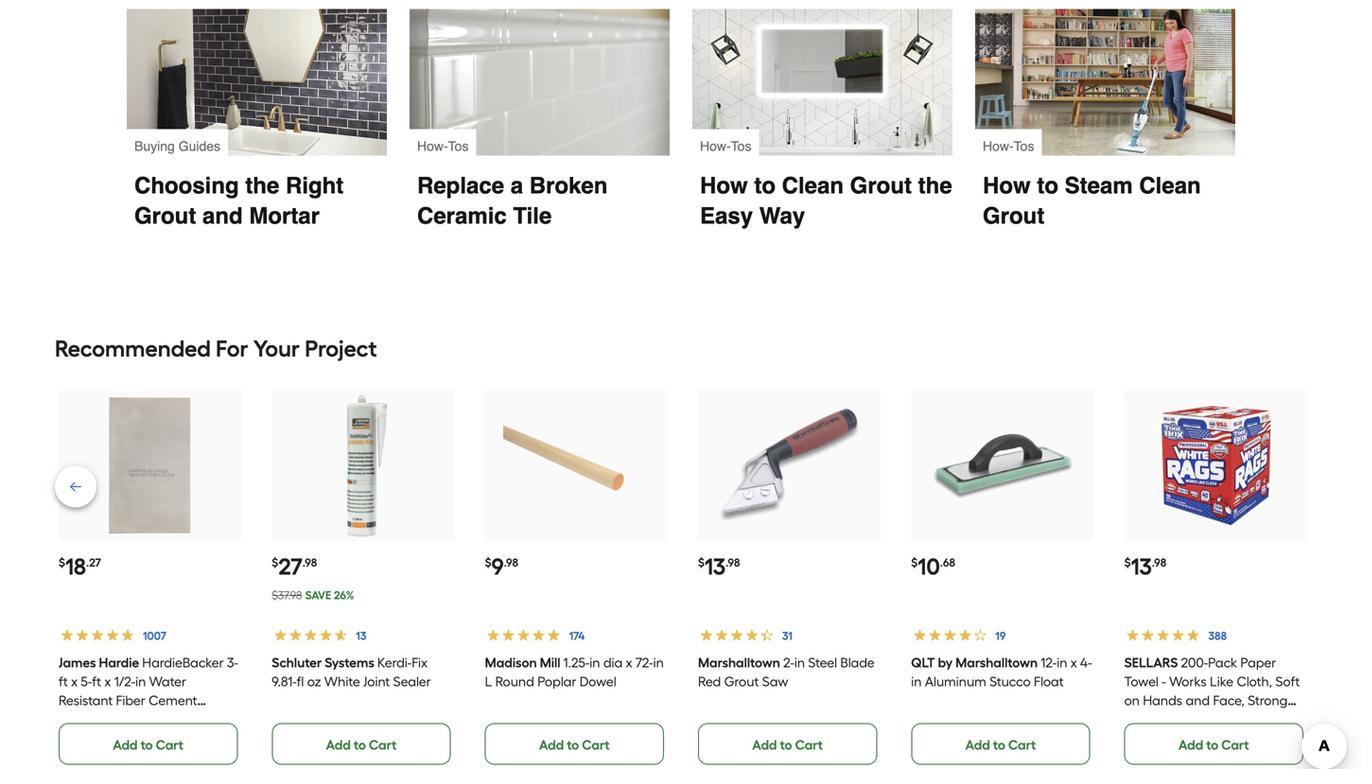 Task type: vqa. For each thing, say whether or not it's contained in the screenshot.
first 'Built-' from left
no



Task type: describe. For each thing, give the bounding box(es) containing it.
mortar
[[249, 203, 320, 229]]

sellars
[[1125, 655, 1178, 671]]

steel
[[808, 655, 837, 671]]

.98 inside $ 27 .98
[[303, 556, 317, 569]]

your inside 200-pack paper towel - works like cloth, soft on hands and face, strong and absorbent - cleaning cloths for all your needs
[[1203, 730, 1230, 746]]

absorbent
[[1152, 711, 1215, 727]]

18
[[65, 553, 86, 580]]

james
[[59, 655, 96, 671]]

round
[[495, 674, 534, 690]]

madison
[[485, 655, 537, 671]]

white
[[324, 674, 360, 690]]

.98 for 2-in steel blade red grout saw
[[726, 556, 740, 569]]

2 vertical spatial and
[[1125, 711, 1149, 727]]

easy
[[700, 203, 753, 229]]

72-
[[636, 655, 653, 671]]

tos for how to clean grout the easy way
[[731, 138, 752, 154]]

l
[[485, 674, 492, 690]]

26%
[[334, 588, 354, 602]]

project
[[305, 335, 377, 362]]

add to cart for stucco
[[966, 737, 1036, 753]]

pack
[[1208, 655, 1238, 671]]

systems
[[325, 655, 375, 671]]

in inside hardiebacker 3- ft x 5-ft x 1/2-in water resistant fiber cement backer board
[[135, 674, 146, 690]]

grout inside 'how to clean grout the easy way'
[[850, 172, 912, 198]]

$ 27 .98
[[272, 553, 317, 580]]

add to cart link for joint
[[272, 723, 451, 765]]

add to cart for like
[[1179, 737, 1250, 753]]

add to cart link for l
[[485, 723, 664, 765]]

hardiebacker
[[142, 655, 224, 671]]

recommended
[[55, 335, 211, 362]]

in up float
[[1057, 655, 1068, 671]]

200-
[[1181, 655, 1208, 671]]

in inside 2-in steel blade red grout saw
[[795, 655, 805, 671]]

cloths
[[1125, 730, 1163, 746]]

1.25-
[[564, 655, 590, 671]]

choosing
[[134, 172, 239, 198]]

soft
[[1276, 674, 1300, 690]]

2 13 list item from the left
[[1125, 390, 1308, 765]]

1 marshalltown from the left
[[698, 655, 780, 671]]

to inside 'how to clean grout the easy way'
[[754, 172, 776, 198]]

9.81-
[[272, 674, 297, 690]]

cloth,
[[1237, 674, 1273, 690]]

qlt by marshalltown 12-in x 4-in aluminum stucco float image
[[930, 393, 1076, 539]]

fiber
[[116, 692, 145, 709]]

way
[[760, 203, 805, 229]]

blade
[[841, 655, 875, 671]]

ceramic
[[417, 203, 507, 229]]

oz
[[307, 674, 321, 690]]

red
[[698, 674, 721, 690]]

$ for 12-in x 4- in aluminum stucco float
[[911, 556, 918, 569]]

10 list item
[[911, 390, 1094, 765]]

a bathroom with dark blue subway tile with white grout, white sink and hexagon mirror. image
[[127, 9, 387, 155]]

fl
[[297, 674, 304, 690]]

cart for stucco
[[1009, 737, 1036, 753]]

schluter systems
[[272, 655, 375, 671]]

clean inside 'how to clean grout the easy way'
[[782, 172, 844, 198]]

add for joint
[[326, 737, 351, 753]]

recommended for your project
[[55, 335, 377, 362]]

right
[[286, 172, 344, 198]]

how to clean grout the easy way
[[700, 172, 959, 229]]

$ 18 .27
[[59, 553, 101, 580]]

water
[[149, 674, 186, 690]]

dowel
[[580, 674, 617, 690]]

to for 12-in x 4- in aluminum stucco float
[[993, 737, 1006, 753]]

sellars 200-pack paper towel - works like cloth, soft on hands and face, strong and absorbent - cleaning cloths for all your needs image
[[1143, 393, 1289, 539]]

12-
[[1041, 655, 1057, 671]]

white bathroom with white diagonal tile and clean white grout. image
[[693, 9, 953, 155]]

add for x
[[113, 737, 138, 753]]

.27
[[86, 556, 101, 569]]

$37.98
[[272, 588, 302, 602]]

kerdi-fix 9.81-fl oz white joint sealer
[[272, 655, 431, 690]]

madison mill 1.25-in dia x 72-in l round poplar dowel image
[[503, 393, 650, 539]]

27
[[278, 553, 303, 580]]

$ for 200-pack paper towel - works like cloth, soft on hands and face, strong and absorbent - cleaning cloths for all your needs
[[1125, 556, 1131, 569]]

200-pack paper towel - works like cloth, soft on hands and face, strong and absorbent - cleaning cloths for all your needs
[[1125, 655, 1300, 746]]

2-in steel blade red grout saw
[[698, 655, 875, 690]]

aluminum
[[925, 674, 987, 690]]

how-tos for how to clean grout the easy way
[[700, 138, 752, 154]]

choosing the right grout and mortar
[[134, 172, 350, 229]]

in left dia
[[590, 655, 600, 671]]

james hardie hardiebacker 3-ft x 5-ft x 1/2-in water resistant fiber cement backer board image
[[77, 393, 223, 539]]

buying guides
[[134, 138, 221, 154]]

float
[[1034, 674, 1064, 690]]

kerdi-
[[377, 655, 412, 671]]

13 for 200-pack paper towel - works like cloth, soft on hands and face, strong and absorbent - cleaning cloths for all your needs
[[1131, 553, 1152, 580]]

27 list item
[[272, 390, 455, 765]]

sealer
[[393, 674, 431, 690]]

5-
[[81, 674, 92, 690]]

to inside how to steam clean grout
[[1037, 172, 1059, 198]]

.68
[[940, 556, 956, 569]]

dia
[[604, 655, 623, 671]]

.98 for 200-pack paper towel - works like cloth, soft on hands and face, strong and absorbent - cleaning cloths for all your needs
[[1152, 556, 1167, 569]]

$ 10 .68
[[911, 553, 956, 580]]

tos for replace a broken ceramic tile
[[448, 138, 469, 154]]

on
[[1125, 692, 1140, 709]]

paper
[[1241, 655, 1277, 671]]

joint
[[363, 674, 390, 690]]

james hardie
[[59, 655, 139, 671]]

add to cart link for like
[[1125, 723, 1304, 765]]

marshalltown 2-in steel blade red grout saw image
[[717, 393, 863, 539]]

add to cart for x
[[113, 737, 184, 753]]

2 horizontal spatial and
[[1186, 692, 1210, 709]]

the inside choosing the right grout and mortar
[[245, 172, 279, 198]]

add to cart link for saw
[[698, 723, 877, 765]]

tile
[[513, 203, 552, 229]]

poplar
[[538, 674, 577, 690]]



Task type: locate. For each thing, give the bounding box(es) containing it.
0 horizontal spatial the
[[245, 172, 279, 198]]

1 horizontal spatial how-tos
[[700, 138, 752, 154]]

add to cart down 'poplar'
[[539, 737, 610, 753]]

tos up easy
[[731, 138, 752, 154]]

6 add from the left
[[1179, 737, 1204, 753]]

6 add to cart link from the left
[[1125, 723, 1304, 765]]

add to cart for saw
[[753, 737, 823, 753]]

how- for how to clean grout the easy way
[[700, 138, 731, 154]]

3 cart from the left
[[582, 737, 610, 753]]

schluter systems kerdi-fix 9.81-fl oz white joint sealer image
[[290, 393, 436, 539]]

tos
[[448, 138, 469, 154], [731, 138, 752, 154], [1014, 138, 1035, 154]]

add to cart link inside 18 list item
[[59, 723, 238, 765]]

marshalltown up the stucco
[[956, 655, 1038, 671]]

1 horizontal spatial and
[[1125, 711, 1149, 727]]

3 add to cart from the left
[[539, 737, 610, 753]]

to down fiber
[[141, 737, 153, 753]]

0 horizontal spatial your
[[253, 335, 300, 362]]

ft down 'james hardie'
[[92, 674, 101, 690]]

to up way
[[754, 172, 776, 198]]

ft
[[59, 674, 68, 690], [92, 674, 101, 690]]

tos up replace
[[448, 138, 469, 154]]

2 the from the left
[[918, 172, 953, 198]]

x inside 1.25-in dia x 72-in l round poplar dowel
[[626, 655, 633, 671]]

by
[[938, 655, 953, 671]]

a
[[511, 172, 523, 198]]

add to cart inside 10 list item
[[966, 737, 1036, 753]]

your right all
[[1203, 730, 1230, 746]]

5 add to cart from the left
[[966, 737, 1036, 753]]

1 the from the left
[[245, 172, 279, 198]]

0 vertical spatial -
[[1162, 674, 1166, 690]]

add to cart down joint
[[326, 737, 397, 753]]

x left 4-
[[1071, 655, 1077, 671]]

x
[[626, 655, 633, 671], [1071, 655, 1077, 671], [71, 674, 78, 690], [104, 674, 111, 690]]

cart down 2-in steel blade red grout saw
[[795, 737, 823, 753]]

4 add to cart from the left
[[753, 737, 823, 753]]

hands
[[1143, 692, 1183, 709]]

to for kerdi-fix 9.81-fl oz white joint sealer
[[354, 737, 366, 753]]

$ 9 .98
[[485, 553, 518, 580]]

needs
[[1233, 730, 1271, 746]]

1 $ from the left
[[59, 556, 65, 569]]

$ inside $ 10 .68
[[911, 556, 918, 569]]

how left steam
[[983, 172, 1031, 198]]

1 horizontal spatial the
[[918, 172, 953, 198]]

close-up of ceramic tile. image
[[410, 9, 670, 155]]

1 horizontal spatial $ 13 .98
[[1125, 553, 1167, 580]]

cart for l
[[582, 737, 610, 753]]

works
[[1170, 674, 1207, 690]]

10
[[918, 553, 940, 580]]

like
[[1210, 674, 1234, 690]]

$ for 2-in steel blade red grout saw
[[698, 556, 705, 569]]

replace
[[417, 172, 504, 198]]

$ inside "$ 9 .98"
[[485, 556, 492, 569]]

add inside 18 list item
[[113, 737, 138, 753]]

1 horizontal spatial your
[[1203, 730, 1230, 746]]

cart down cleaning
[[1222, 737, 1250, 753]]

add to cart link
[[59, 723, 238, 765], [272, 723, 451, 765], [485, 723, 664, 765], [698, 723, 877, 765], [911, 723, 1091, 765], [1125, 723, 1304, 765]]

2 13 from the left
[[1131, 553, 1152, 580]]

-
[[1162, 674, 1166, 690], [1218, 711, 1222, 727]]

qlt by marshalltown
[[911, 655, 1038, 671]]

add to cart down absorbent
[[1179, 737, 1250, 753]]

cart inside 10 list item
[[1009, 737, 1036, 753]]

1 horizontal spatial 13 list item
[[1125, 390, 1308, 765]]

x left 5-
[[71, 674, 78, 690]]

1 horizontal spatial 13
[[1131, 553, 1152, 580]]

fix
[[412, 655, 428, 671]]

1 add to cart link from the left
[[59, 723, 238, 765]]

clean inside how to steam clean grout
[[1140, 172, 1201, 198]]

tos for how to steam clean grout
[[1014, 138, 1035, 154]]

2 $ from the left
[[272, 556, 278, 569]]

schluter
[[272, 655, 322, 671]]

1 ft from the left
[[59, 674, 68, 690]]

4 add to cart link from the left
[[698, 723, 877, 765]]

cart down cement
[[156, 737, 184, 753]]

to for 1.25-in dia x 72-in l round poplar dowel
[[567, 737, 579, 753]]

how-tos for how to steam clean grout
[[983, 138, 1035, 154]]

add to cart link for x
[[59, 723, 238, 765]]

recommended for your project heading
[[55, 330, 1308, 367]]

0 horizontal spatial and
[[202, 203, 243, 229]]

1 add from the left
[[113, 737, 138, 753]]

how for how to steam clean grout
[[983, 172, 1031, 198]]

- up hands
[[1162, 674, 1166, 690]]

3 add to cart link from the left
[[485, 723, 664, 765]]

for
[[1166, 730, 1183, 746]]

how- for how to steam clean grout
[[983, 138, 1014, 154]]

x inside '12-in x 4- in aluminum stucco float'
[[1071, 655, 1077, 671]]

2 ft from the left
[[92, 674, 101, 690]]

add to cart
[[113, 737, 184, 753], [326, 737, 397, 753], [539, 737, 610, 753], [753, 737, 823, 753], [966, 737, 1036, 753], [1179, 737, 1250, 753]]

the inside 'how to clean grout the easy way'
[[918, 172, 953, 198]]

1 vertical spatial your
[[1203, 730, 1230, 746]]

4 add from the left
[[753, 737, 777, 753]]

to for 2-in steel blade red grout saw
[[780, 737, 792, 753]]

2 how-tos from the left
[[700, 138, 752, 154]]

resistant
[[59, 692, 113, 709]]

1 $ 13 .98 from the left
[[698, 553, 740, 580]]

2 tos from the left
[[731, 138, 752, 154]]

5 $ from the left
[[911, 556, 918, 569]]

3 add from the left
[[539, 737, 564, 753]]

to for hardiebacker 3- ft x 5-ft x 1/2-in water resistant fiber cement backer board
[[141, 737, 153, 753]]

add to cart for l
[[539, 737, 610, 753]]

5 add from the left
[[966, 737, 990, 753]]

1 13 from the left
[[705, 553, 726, 580]]

how inside how to steam clean grout
[[983, 172, 1031, 198]]

0 horizontal spatial how-tos
[[417, 138, 469, 154]]

to for 200-pack paper towel - works like cloth, soft on hands and face, strong and absorbent - cleaning cloths for all your needs
[[1207, 737, 1219, 753]]

broken
[[530, 172, 608, 198]]

to down saw
[[780, 737, 792, 753]]

$ 13 .98 for 200-pack paper towel - works like cloth, soft on hands and face, strong and absorbent - cleaning cloths for all your needs
[[1125, 553, 1167, 580]]

0 vertical spatial and
[[202, 203, 243, 229]]

18 list item
[[59, 390, 242, 765]]

$ 13 .98 for 2-in steel blade red grout saw
[[698, 553, 740, 580]]

grout inside choosing the right grout and mortar
[[134, 203, 196, 229]]

cart inside 27 'list item'
[[369, 737, 397, 753]]

clean up way
[[782, 172, 844, 198]]

4 .98 from the left
[[1152, 556, 1167, 569]]

1 cart from the left
[[156, 737, 184, 753]]

your
[[253, 335, 300, 362], [1203, 730, 1230, 746]]

add down aluminum
[[966, 737, 990, 753]]

for
[[216, 335, 248, 362]]

add down absorbent
[[1179, 737, 1204, 753]]

grout inside how to steam clean grout
[[983, 203, 1045, 229]]

2 add from the left
[[326, 737, 351, 753]]

and down choosing
[[202, 203, 243, 229]]

board
[[103, 711, 139, 727]]

add to cart link for stucco
[[911, 723, 1091, 765]]

1 .98 from the left
[[303, 556, 317, 569]]

1 vertical spatial and
[[1186, 692, 1210, 709]]

1 horizontal spatial ft
[[92, 674, 101, 690]]

$ inside $ 18 .27
[[59, 556, 65, 569]]

2 how- from the left
[[700, 138, 731, 154]]

cleaning
[[1226, 711, 1280, 727]]

add down white
[[326, 737, 351, 753]]

add inside 10 list item
[[966, 737, 990, 753]]

add to cart inside 9 list item
[[539, 737, 610, 753]]

2 how from the left
[[983, 172, 1031, 198]]

how
[[700, 172, 748, 198], [983, 172, 1031, 198]]

buying
[[134, 138, 175, 154]]

add to cart link inside 9 list item
[[485, 723, 664, 765]]

hardie
[[99, 655, 139, 671]]

hardiebacker 3- ft x 5-ft x 1/2-in water resistant fiber cement backer board
[[59, 655, 238, 727]]

2 horizontal spatial how-tos
[[983, 138, 1035, 154]]

3 how- from the left
[[983, 138, 1014, 154]]

1 how- from the left
[[417, 138, 448, 154]]

0 horizontal spatial 13 list item
[[698, 390, 881, 765]]

qlt
[[911, 655, 935, 671]]

marshalltown inside 10 list item
[[956, 655, 1038, 671]]

all
[[1186, 730, 1200, 746]]

to down 'poplar'
[[567, 737, 579, 753]]

13 for 2-in steel blade red grout saw
[[705, 553, 726, 580]]

add to cart down board
[[113, 737, 184, 753]]

to inside 10 list item
[[993, 737, 1006, 753]]

1 13 list item from the left
[[698, 390, 881, 765]]

2-
[[783, 655, 795, 671]]

cart for x
[[156, 737, 184, 753]]

marshalltown up 'red'
[[698, 655, 780, 671]]

1 how-tos from the left
[[417, 138, 469, 154]]

clean
[[782, 172, 844, 198], [1140, 172, 1201, 198]]

cart down "dowel"
[[582, 737, 610, 753]]

add to cart link inside 10 list item
[[911, 723, 1091, 765]]

1 horizontal spatial marshalltown
[[956, 655, 1038, 671]]

$ for hardiebacker 3- ft x 5-ft x 1/2-in water resistant fiber cement backer board
[[59, 556, 65, 569]]

.98 for 1.25-in dia x 72-in l round poplar dowel
[[504, 556, 518, 569]]

x left 1/2-
[[104, 674, 111, 690]]

cart inside 9 list item
[[582, 737, 610, 753]]

1 horizontal spatial -
[[1218, 711, 1222, 727]]

0 horizontal spatial -
[[1162, 674, 1166, 690]]

how-
[[417, 138, 448, 154], [700, 138, 731, 154], [983, 138, 1014, 154]]

to
[[754, 172, 776, 198], [1037, 172, 1059, 198], [141, 737, 153, 753], [354, 737, 366, 753], [567, 737, 579, 753], [780, 737, 792, 753], [993, 737, 1006, 753], [1207, 737, 1219, 753]]

add down board
[[113, 737, 138, 753]]

in left steel
[[795, 655, 805, 671]]

a woman using a steam mop in a book-filled room. image
[[976, 9, 1236, 155]]

mill
[[540, 655, 561, 671]]

how to steam clean grout
[[983, 172, 1208, 229]]

to inside 27 'list item'
[[354, 737, 366, 753]]

save
[[305, 588, 331, 602]]

0 horizontal spatial ft
[[59, 674, 68, 690]]

how up easy
[[700, 172, 748, 198]]

13 list item
[[698, 390, 881, 765], [1125, 390, 1308, 765]]

to right all
[[1207, 737, 1219, 753]]

0 horizontal spatial 13
[[705, 553, 726, 580]]

clean right steam
[[1140, 172, 1201, 198]]

in down 'qlt'
[[911, 674, 922, 690]]

to down the stucco
[[993, 737, 1006, 753]]

2 clean from the left
[[1140, 172, 1201, 198]]

guides
[[179, 138, 221, 154]]

tos up how to steam clean grout at the top right of the page
[[1014, 138, 1035, 154]]

add inside 9 list item
[[539, 737, 564, 753]]

cart inside 18 list item
[[156, 737, 184, 753]]

add to cart link inside 27 'list item'
[[272, 723, 451, 765]]

$ 13 .98
[[698, 553, 740, 580], [1125, 553, 1167, 580]]

1 horizontal spatial clean
[[1140, 172, 1201, 198]]

to inside 18 list item
[[141, 737, 153, 753]]

2 horizontal spatial how-
[[983, 138, 1014, 154]]

grout inside 2-in steel blade red grout saw
[[724, 674, 759, 690]]

2 add to cart from the left
[[326, 737, 397, 753]]

cart for joint
[[369, 737, 397, 753]]

0 vertical spatial your
[[253, 335, 300, 362]]

cart down the stucco
[[1009, 737, 1036, 753]]

6 cart from the left
[[1222, 737, 1250, 753]]

4-
[[1081, 655, 1092, 671]]

add to cart inside 18 list item
[[113, 737, 184, 753]]

towel
[[1125, 674, 1159, 690]]

and inside choosing the right grout and mortar
[[202, 203, 243, 229]]

4 $ from the left
[[698, 556, 705, 569]]

add for stucco
[[966, 737, 990, 753]]

add down 'poplar'
[[539, 737, 564, 753]]

5 cart from the left
[[1009, 737, 1036, 753]]

to left steam
[[1037, 172, 1059, 198]]

cement
[[149, 692, 197, 709]]

how for how to clean grout the easy way
[[700, 172, 748, 198]]

$ for 1.25-in dia x 72-in l round poplar dowel
[[485, 556, 492, 569]]

13
[[705, 553, 726, 580], [1131, 553, 1152, 580]]

face,
[[1213, 692, 1245, 709]]

add down saw
[[753, 737, 777, 753]]

6 add to cart from the left
[[1179, 737, 1250, 753]]

2 horizontal spatial tos
[[1014, 138, 1035, 154]]

madison mill
[[485, 655, 561, 671]]

add to cart down the stucco
[[966, 737, 1036, 753]]

0 horizontal spatial marshalltown
[[698, 655, 780, 671]]

x left the 72-
[[626, 655, 633, 671]]

$37.98 save 26%
[[272, 588, 354, 602]]

6 $ from the left
[[1125, 556, 1131, 569]]

cart down joint
[[369, 737, 397, 753]]

- down face,
[[1218, 711, 1222, 727]]

2 cart from the left
[[369, 737, 397, 753]]

1.25-in dia x 72-in l round poplar dowel
[[485, 655, 664, 690]]

1/2-
[[114, 674, 135, 690]]

add for like
[[1179, 737, 1204, 753]]

and
[[202, 203, 243, 229], [1186, 692, 1210, 709], [1125, 711, 1149, 727]]

.98 inside "$ 9 .98"
[[504, 556, 518, 569]]

1 horizontal spatial how
[[983, 172, 1031, 198]]

and down on
[[1125, 711, 1149, 727]]

1 tos from the left
[[448, 138, 469, 154]]

add for saw
[[753, 737, 777, 753]]

0 horizontal spatial $ 13 .98
[[698, 553, 740, 580]]

2 .98 from the left
[[504, 556, 518, 569]]

cart for saw
[[795, 737, 823, 753]]

steam
[[1065, 172, 1133, 198]]

your inside heading
[[253, 335, 300, 362]]

2 add to cart link from the left
[[272, 723, 451, 765]]

1 horizontal spatial tos
[[731, 138, 752, 154]]

1 how from the left
[[700, 172, 748, 198]]

to down joint
[[354, 737, 366, 753]]

strong
[[1248, 692, 1288, 709]]

9 list item
[[485, 390, 668, 765]]

your right for
[[253, 335, 300, 362]]

1 clean from the left
[[782, 172, 844, 198]]

3 .98 from the left
[[726, 556, 740, 569]]

4 cart from the left
[[795, 737, 823, 753]]

$ inside $ 27 .98
[[272, 556, 278, 569]]

to inside 9 list item
[[567, 737, 579, 753]]

add to cart for joint
[[326, 737, 397, 753]]

and down works
[[1186, 692, 1210, 709]]

3-
[[227, 655, 238, 671]]

9
[[492, 553, 504, 580]]

12-in x 4- in aluminum stucco float
[[911, 655, 1092, 690]]

3 $ from the left
[[485, 556, 492, 569]]

cart
[[156, 737, 184, 753], [369, 737, 397, 753], [582, 737, 610, 753], [795, 737, 823, 753], [1009, 737, 1036, 753], [1222, 737, 1250, 753]]

cart for like
[[1222, 737, 1250, 753]]

1 vertical spatial -
[[1218, 711, 1222, 727]]

how-tos for replace a broken ceramic tile
[[417, 138, 469, 154]]

add to cart down saw
[[753, 737, 823, 753]]

ft left 5-
[[59, 674, 68, 690]]

1 horizontal spatial how-
[[700, 138, 731, 154]]

in right dia
[[653, 655, 664, 671]]

add inside 27 'list item'
[[326, 737, 351, 753]]

backer
[[59, 711, 100, 727]]

marshalltown
[[698, 655, 780, 671], [956, 655, 1038, 671]]

stucco
[[990, 674, 1031, 690]]

0 horizontal spatial how
[[700, 172, 748, 198]]

add to cart inside 27 'list item'
[[326, 737, 397, 753]]

in up fiber
[[135, 674, 146, 690]]

2 $ 13 .98 from the left
[[1125, 553, 1167, 580]]

how inside 'how to clean grout the easy way'
[[700, 172, 748, 198]]

1 add to cart from the left
[[113, 737, 184, 753]]

the
[[245, 172, 279, 198], [918, 172, 953, 198]]

2 marshalltown from the left
[[956, 655, 1038, 671]]

3 how-tos from the left
[[983, 138, 1035, 154]]

5 add to cart link from the left
[[911, 723, 1091, 765]]

0 horizontal spatial clean
[[782, 172, 844, 198]]

0 horizontal spatial tos
[[448, 138, 469, 154]]

.98
[[303, 556, 317, 569], [504, 556, 518, 569], [726, 556, 740, 569], [1152, 556, 1167, 569]]

saw
[[762, 674, 789, 690]]

replace a broken ceramic tile
[[417, 172, 614, 229]]

how- for replace a broken ceramic tile
[[417, 138, 448, 154]]

grout
[[850, 172, 912, 198], [134, 203, 196, 229], [983, 203, 1045, 229], [724, 674, 759, 690]]

3 tos from the left
[[1014, 138, 1035, 154]]

0 horizontal spatial how-
[[417, 138, 448, 154]]

in
[[590, 655, 600, 671], [653, 655, 664, 671], [795, 655, 805, 671], [1057, 655, 1068, 671], [135, 674, 146, 690], [911, 674, 922, 690]]

add for l
[[539, 737, 564, 753]]



